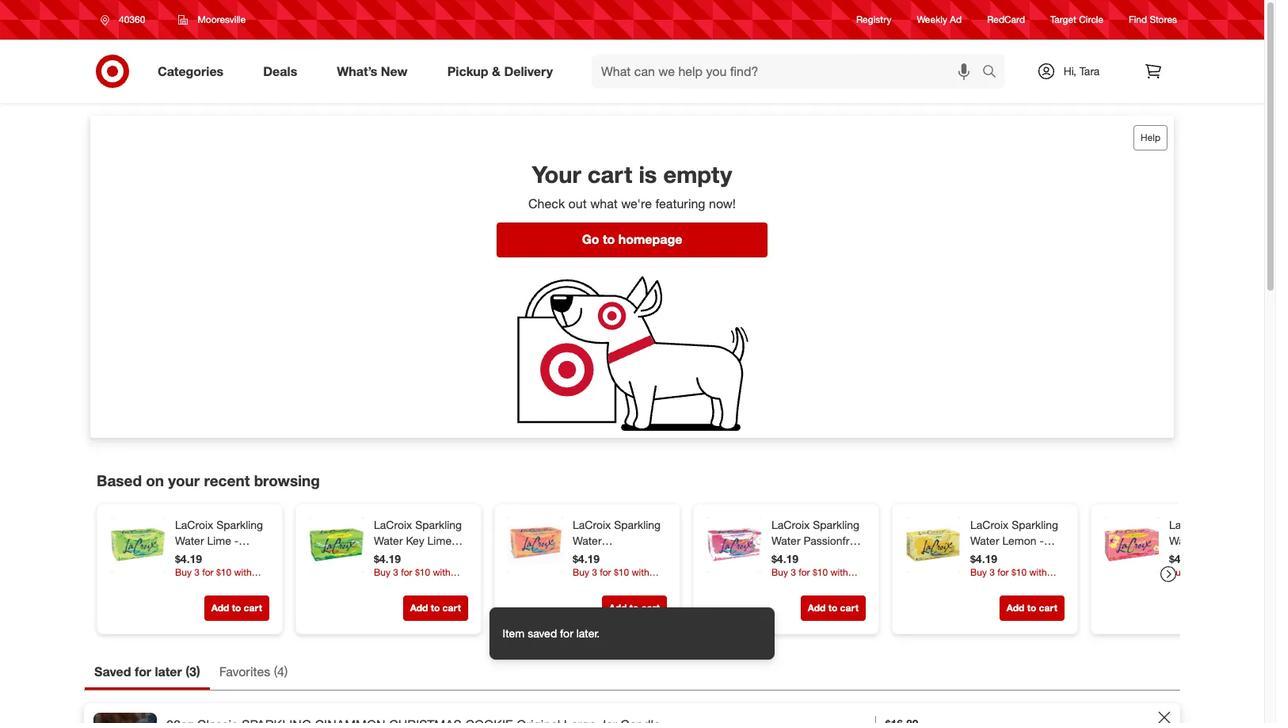 Task type: vqa. For each thing, say whether or not it's contained in the screenshot.
The Oz within LACROIX SPARKLING WATER LIME - 8PK/12 FL OZ CANS
yes



Task type: describe. For each thing, give the bounding box(es) containing it.
now!
[[709, 196, 736, 212]]

cans inside lacroix sparkling water key lime - 8pk/12 fl oz cans
[[435, 550, 460, 563]]

find stores
[[1129, 14, 1177, 26]]

based on your recent browsing
[[97, 471, 320, 490]]

redcard
[[987, 14, 1025, 26]]

to inside go to homepage link
[[603, 231, 615, 247]]

to for lacroix sparkling water lime - 8pk/12 fl oz cans
[[232, 602, 241, 614]]

your
[[168, 471, 200, 490]]

add to cart button for lacroix sparkling water passionfruit - 8pk/12 fl oz cans
[[801, 596, 866, 621]]

later
[[155, 664, 182, 680]]

- inside lacroix sparkling water lime - 8pk/12 fl oz cans
[[234, 534, 239, 548]]

lacroix sparkling water passionfruit - 8pk/12 fl oz cans link
[[772, 517, 863, 579]]

- inside the lacroix sparkling water lemon - 8pk/12 fl oz cans
[[1040, 534, 1044, 548]]

oz inside the lacroix sparkling water passionfruit - 8pk/12 fl oz cans
[[825, 550, 837, 563]]

cans inside the lacroix sparkling water passionfruit - 8pk/12 fl oz cans
[[772, 566, 797, 579]]

cans inside lacroix sparkling water lime - 8pk/12 fl oz cans
[[236, 550, 262, 563]]

sparkling for key
[[415, 518, 462, 532]]

go to homepage link
[[497, 223, 768, 258]]

water for hi-
[[1169, 534, 1198, 548]]

8pk/12 inside lacroix sparkling water hi-biscus - 8pk/12 fl oz cans
[[1169, 550, 1204, 563]]

&
[[492, 63, 501, 79]]

oz inside lacroix sparkling water pamplemousse (grapefruit) - 8pk/12 fl oz cans
[[619, 582, 631, 595]]

saved
[[528, 627, 557, 640]]

help
[[1141, 131, 1160, 143]]

stores
[[1150, 14, 1177, 26]]

cart inside your cart is empty check out what we're featuring now!
[[588, 160, 632, 189]]

mooresville button
[[168, 6, 256, 34]]

delivery
[[504, 63, 553, 79]]

saved for later ( 3 )
[[94, 664, 200, 680]]

2 ) from the left
[[284, 664, 288, 680]]

we're
[[621, 196, 652, 212]]

circle
[[1079, 14, 1104, 26]]

add to cart for lacroix sparkling water passionfruit - 8pk/12 fl oz cans
[[808, 602, 859, 614]]

water for lemon
[[970, 534, 999, 548]]

sparkling for pamplemousse
[[614, 518, 661, 532]]

featuring
[[655, 196, 705, 212]]

$4.19 for lime
[[175, 552, 202, 566]]

go
[[582, 231, 599, 247]]

water for pamplemousse
[[573, 534, 602, 548]]

oz inside lacroix sparkling water hi-biscus - 8pk/12 fl oz cans
[[1216, 550, 1227, 563]]

oz inside lacroix sparkling water lime - 8pk/12 fl oz cans
[[221, 550, 233, 563]]

your cart is empty check out what we're featuring now!
[[528, 160, 736, 212]]

what's
[[337, 63, 377, 79]]

lacroix sparkling water hi-biscus - 8pk/12 fl oz cans
[[1169, 518, 1257, 563]]

$4.19 for lemon
[[970, 552, 997, 566]]

1 vertical spatial for
[[135, 664, 151, 680]]

lacroix sparkling water lemon - 8pk/12 fl oz cans link
[[970, 517, 1061, 563]]

based
[[97, 471, 142, 490]]

lacroix sparkling water lime - 8pk/12 fl oz cans link
[[175, 517, 266, 563]]

target circle link
[[1050, 13, 1104, 27]]

pickup & delivery link
[[434, 54, 573, 89]]

search
[[975, 65, 1013, 80]]

what's new link
[[323, 54, 427, 89]]

new
[[381, 63, 408, 79]]

fl inside lacroix sparkling water pamplemousse (grapefruit) - 8pk/12 fl oz cans
[[610, 582, 616, 595]]

add to cart for lacroix sparkling water pamplemousse (grapefruit) - 8pk/12 fl oz cans
[[609, 602, 660, 614]]

add to cart for lacroix sparkling water key lime - 8pk/12 fl oz cans
[[410, 602, 461, 614]]

item
[[503, 627, 525, 640]]

lacroix for hi-
[[1169, 518, 1208, 532]]

find stores link
[[1129, 13, 1177, 27]]

weekly
[[917, 14, 947, 26]]

2 ( from the left
[[274, 664, 277, 680]]

lacroix sparkling water pamplemousse (grapefruit) - 8pk/12 fl oz cans
[[573, 518, 661, 595]]

water for passionfruit
[[772, 534, 800, 548]]

redcard link
[[987, 13, 1025, 27]]

8pk/12 inside lacroix sparkling water key lime - 8pk/12 fl oz cans
[[374, 550, 408, 563]]

target
[[1050, 14, 1076, 26]]

add to cart button for lacroix sparkling water lemon - 8pk/12 fl oz cans
[[999, 596, 1065, 621]]

help button
[[1134, 125, 1168, 151]]

40360 button
[[90, 6, 162, 34]]

favorites ( 4 )
[[219, 664, 288, 680]]

fl inside the lacroix sparkling water passionfruit - 8pk/12 fl oz cans
[[816, 550, 822, 563]]

ad
[[950, 14, 962, 26]]

sparkling for lemon
[[1012, 518, 1058, 532]]

oz inside lacroix sparkling water key lime - 8pk/12 fl oz cans
[[420, 550, 432, 563]]

pickup & delivery
[[447, 63, 553, 79]]

to for lacroix sparkling water passionfruit - 8pk/12 fl oz cans
[[828, 602, 838, 614]]

deals link
[[250, 54, 317, 89]]

categories
[[158, 63, 224, 79]]

water for key
[[374, 534, 403, 548]]

search button
[[975, 54, 1013, 92]]

lacroix sparkling water lime - 8pk/12 fl oz cans
[[175, 518, 263, 563]]

tara
[[1080, 64, 1100, 78]]

4
[[277, 664, 284, 680]]

8pk/12 inside lacroix sparkling water lime - 8pk/12 fl oz cans
[[175, 550, 210, 563]]

40360
[[119, 13, 145, 25]]

lacroix sparkling water key lime - 8pk/12 fl oz cans
[[374, 518, 462, 563]]

water for lime
[[175, 534, 204, 548]]

add to cart button for lacroix sparkling water pamplemousse (grapefruit) - 8pk/12 fl oz cans
[[602, 596, 667, 621]]

lacroix for passionfruit
[[772, 518, 810, 532]]

weekly ad
[[917, 14, 962, 26]]

1 ( from the left
[[186, 664, 189, 680]]

categories link
[[144, 54, 243, 89]]

add for lacroix sparkling water lemon - 8pk/12 fl oz cans
[[1007, 602, 1025, 614]]

lemon
[[1002, 534, 1037, 548]]

cart for lacroix sparkling water key lime - 8pk/12 fl oz cans
[[442, 602, 461, 614]]

1 horizontal spatial for
[[561, 627, 574, 640]]

hi-
[[1201, 534, 1216, 548]]

sparkling for passionfruit
[[813, 518, 860, 532]]

key
[[406, 534, 424, 548]]

your
[[532, 160, 581, 189]]

lacroix sparkling water lemon - 8pk/12 fl oz cans
[[970, 518, 1058, 563]]

to for lacroix sparkling water pamplemousse (grapefruit) - 8pk/12 fl oz cans
[[630, 602, 639, 614]]

favorites
[[219, 664, 270, 680]]



Task type: locate. For each thing, give the bounding box(es) containing it.
1 add to cart from the left
[[211, 602, 262, 614]]

go to homepage
[[582, 231, 682, 247]]

sparkling for hi-
[[1211, 518, 1257, 532]]

lacroix for lemon
[[970, 518, 1009, 532]]

add to cart down (grapefruit)
[[609, 602, 660, 614]]

find
[[1129, 14, 1147, 26]]

add down lacroix sparkling water lime - 8pk/12 fl oz cans
[[211, 602, 229, 614]]

$4.19
[[175, 552, 202, 566], [374, 552, 401, 566], [573, 552, 600, 566], [772, 552, 799, 566], [970, 552, 997, 566], [1169, 552, 1196, 566]]

1 sparkling from the left
[[216, 518, 263, 532]]

fl inside lacroix sparkling water key lime - 8pk/12 fl oz cans
[[411, 550, 417, 563]]

lacroix sparkling water lime - 8pk/12 fl oz cans image
[[110, 517, 166, 573], [110, 517, 166, 573]]

$4.19 for hi-
[[1169, 552, 1196, 566]]

3 add to cart button from the left
[[602, 596, 667, 621]]

water down your
[[175, 534, 204, 548]]

5 add to cart from the left
[[1007, 602, 1058, 614]]

lacroix inside lacroix sparkling water key lime - 8pk/12 fl oz cans
[[374, 518, 412, 532]]

2 water from the left
[[374, 534, 403, 548]]

1 horizontal spatial (
[[274, 664, 277, 680]]

lacroix sparkling water key lime - 8pk/12 fl oz cans image
[[309, 517, 364, 573], [309, 517, 364, 573]]

cans inside the lacroix sparkling water lemon - 8pk/12 fl oz cans
[[1031, 550, 1057, 563]]

oz down lemon
[[1017, 550, 1028, 563]]

2 add from the left
[[410, 602, 428, 614]]

lacroix for key
[[374, 518, 412, 532]]

cart
[[588, 160, 632, 189], [244, 602, 262, 614], [442, 602, 461, 614], [641, 602, 660, 614], [840, 602, 859, 614], [1039, 602, 1058, 614]]

biscus
[[1216, 534, 1249, 548]]

passionfruit
[[804, 534, 862, 548]]

6 $4.19 from the left
[[1169, 552, 1196, 566]]

water inside the lacroix sparkling water lemon - 8pk/12 fl oz cans
[[970, 534, 999, 548]]

oz down (grapefruit)
[[619, 582, 631, 595]]

5 add from the left
[[1007, 602, 1025, 614]]

to
[[603, 231, 615, 247], [232, 602, 241, 614], [431, 602, 440, 614], [630, 602, 639, 614], [828, 602, 838, 614], [1027, 602, 1036, 614]]

lacroix for lime
[[175, 518, 213, 532]]

- inside lacroix sparkling water key lime - 8pk/12 fl oz cans
[[455, 534, 459, 548]]

water up pamplemousse
[[573, 534, 602, 548]]

add to cart button for lacroix sparkling water key lime - 8pk/12 fl oz cans
[[403, 596, 468, 621]]

for left later.
[[561, 627, 574, 640]]

3 $4.19 from the left
[[573, 552, 600, 566]]

add for lacroix sparkling water lime - 8pk/12 fl oz cans
[[211, 602, 229, 614]]

add to cart button down (grapefruit)
[[602, 596, 667, 621]]

water inside lacroix sparkling water key lime - 8pk/12 fl oz cans
[[374, 534, 403, 548]]

2 sparkling from the left
[[415, 518, 462, 532]]

add down the lacroix sparkling water passionfruit - 8pk/12 fl oz cans
[[808, 602, 826, 614]]

2 $4.19 from the left
[[374, 552, 401, 566]]

lacroix sparkling water hi-biscus - 8pk/12 fl oz cans image
[[1104, 517, 1160, 573], [1104, 517, 1160, 573]]

2 add to cart from the left
[[410, 602, 461, 614]]

is
[[639, 160, 657, 189]]

fl down based on your recent browsing
[[213, 550, 218, 563]]

cart down the lacroix sparkling water passionfruit - 8pk/12 fl oz cans
[[840, 602, 859, 614]]

to for lacroix sparkling water lemon - 8pk/12 fl oz cans
[[1027, 602, 1036, 614]]

sparkling inside lacroix sparkling water hi-biscus - 8pk/12 fl oz cans
[[1211, 518, 1257, 532]]

empty cart bullseye image
[[513, 267, 751, 438]]

add to cart button down lacroix sparkling water key lime - 8pk/12 fl oz cans
[[403, 596, 468, 621]]

empty
[[663, 160, 732, 189]]

sparkling up lemon
[[1012, 518, 1058, 532]]

add for lacroix sparkling water pamplemousse (grapefruit) - 8pk/12 fl oz cans
[[609, 602, 627, 614]]

lacroix for pamplemousse
[[573, 518, 611, 532]]

add to cart up favorites
[[211, 602, 262, 614]]

1 horizontal spatial )
[[284, 664, 288, 680]]

later.
[[577, 627, 600, 640]]

-
[[234, 534, 239, 548], [455, 534, 459, 548], [1040, 534, 1044, 548], [1252, 534, 1257, 548], [772, 550, 776, 563], [632, 566, 636, 579]]

(
[[186, 664, 189, 680], [274, 664, 277, 680]]

sparkling inside lacroix sparkling water pamplemousse (grapefruit) - 8pk/12 fl oz cans
[[614, 518, 661, 532]]

lacroix up pamplemousse
[[573, 518, 611, 532]]

pamplemousse
[[573, 550, 649, 563]]

5 lacroix from the left
[[970, 518, 1009, 532]]

add to cart button down lemon
[[999, 596, 1065, 621]]

8pk/12 inside the lacroix sparkling water passionfruit - 8pk/12 fl oz cans
[[779, 550, 813, 563]]

pickup
[[447, 63, 488, 79]]

fl inside lacroix sparkling water hi-biscus - 8pk/12 fl oz cans
[[1207, 550, 1213, 563]]

) right later
[[196, 664, 200, 680]]

fl inside the lacroix sparkling water lemon - 8pk/12 fl oz cans
[[1008, 550, 1014, 563]]

6 water from the left
[[1169, 534, 1198, 548]]

0 horizontal spatial (
[[186, 664, 189, 680]]

cart down lacroix sparkling water pamplemousse (grapefruit) - 8pk/12 fl oz cans link
[[641, 602, 660, 614]]

lacroix down your
[[175, 518, 213, 532]]

$4.19 for passionfruit
[[772, 552, 799, 566]]

0 horizontal spatial lime
[[207, 534, 231, 548]]

0 horizontal spatial )
[[196, 664, 200, 680]]

( right later
[[186, 664, 189, 680]]

hi, tara
[[1064, 64, 1100, 78]]

lacroix sparkling water lemon - 8pk/12 fl oz cans image
[[905, 517, 961, 573], [905, 517, 961, 573]]

add to cart down lacroix sparkling water key lime - 8pk/12 fl oz cans
[[410, 602, 461, 614]]

check
[[528, 196, 565, 212]]

to down lacroix sparkling water key lime - 8pk/12 fl oz cans
[[431, 602, 440, 614]]

add to cart for lacroix sparkling water lime - 8pk/12 fl oz cans
[[211, 602, 262, 614]]

to down lemon
[[1027, 602, 1036, 614]]

lacroix inside lacroix sparkling water lime - 8pk/12 fl oz cans
[[175, 518, 213, 532]]

cans inside lacroix sparkling water hi-biscus - 8pk/12 fl oz cans
[[1230, 550, 1256, 563]]

$4.19 for key
[[374, 552, 401, 566]]

8pk/12 inside the lacroix sparkling water lemon - 8pk/12 fl oz cans
[[970, 550, 1005, 563]]

4 sparkling from the left
[[813, 518, 860, 532]]

1 add to cart button from the left
[[204, 596, 269, 621]]

hi,
[[1064, 64, 1076, 78]]

lime
[[207, 534, 231, 548], [427, 534, 452, 548]]

weekly ad link
[[917, 13, 962, 27]]

target circle
[[1050, 14, 1104, 26]]

to down lacroix sparkling water pamplemousse (grapefruit) - 8pk/12 fl oz cans link
[[630, 602, 639, 614]]

recent
[[204, 471, 250, 490]]

cart for lacroix sparkling water passionfruit - 8pk/12 fl oz cans
[[840, 602, 859, 614]]

lacroix inside lacroix sparkling water pamplemousse (grapefruit) - 8pk/12 fl oz cans
[[573, 518, 611, 532]]

lacroix sparkling water pamplemousse (grapefruit) - 8pk/12 fl oz cans link
[[573, 517, 664, 595]]

fl down (grapefruit)
[[610, 582, 616, 595]]

cans
[[236, 550, 262, 563], [435, 550, 460, 563], [1031, 550, 1057, 563], [1230, 550, 1256, 563], [772, 566, 797, 579], [634, 582, 659, 595]]

lime right key
[[427, 534, 452, 548]]

8pk/12 down your
[[175, 550, 210, 563]]

lime inside lacroix sparkling water key lime - 8pk/12 fl oz cans
[[427, 534, 452, 548]]

sparkling up key
[[415, 518, 462, 532]]

to right go
[[603, 231, 615, 247]]

add to cart down lemon
[[1007, 602, 1058, 614]]

3 sparkling from the left
[[614, 518, 661, 532]]

fl inside lacroix sparkling water lime - 8pk/12 fl oz cans
[[213, 550, 218, 563]]

water left key
[[374, 534, 403, 548]]

on
[[146, 471, 164, 490]]

water inside the lacroix sparkling water passionfruit - 8pk/12 fl oz cans
[[772, 534, 800, 548]]

registry link
[[856, 13, 892, 27]]

4 add to cart button from the left
[[801, 596, 866, 621]]

add to cart button up favorites
[[204, 596, 269, 621]]

- inside the lacroix sparkling water passionfruit - 8pk/12 fl oz cans
[[772, 550, 776, 563]]

5 water from the left
[[970, 534, 999, 548]]

4 add to cart from the left
[[808, 602, 859, 614]]

8pk/12 down lemon
[[970, 550, 1005, 563]]

for left later
[[135, 664, 151, 680]]

2 lime from the left
[[427, 534, 452, 548]]

5 sparkling from the left
[[1012, 518, 1058, 532]]

4 add from the left
[[808, 602, 826, 614]]

sparkling inside the lacroix sparkling water passionfruit - 8pk/12 fl oz cans
[[813, 518, 860, 532]]

sparkling inside lacroix sparkling water key lime - 8pk/12 fl oz cans
[[415, 518, 462, 532]]

add for lacroix sparkling water passionfruit - 8pk/12 fl oz cans
[[808, 602, 826, 614]]

sparkling up biscus
[[1211, 518, 1257, 532]]

to for lacroix sparkling water key lime - 8pk/12 fl oz cans
[[431, 602, 440, 614]]

lacroix
[[175, 518, 213, 532], [374, 518, 412, 532], [573, 518, 611, 532], [772, 518, 810, 532], [970, 518, 1009, 532], [1169, 518, 1208, 532]]

cart down lacroix sparkling water key lime - 8pk/12 fl oz cans link at the left bottom
[[442, 602, 461, 614]]

$4.19 for pamplemousse
[[573, 552, 600, 566]]

4 lacroix from the left
[[772, 518, 810, 532]]

lacroix sparkling water hi-biscus - 8pk/12 fl oz cans link
[[1169, 517, 1260, 563]]

add to cart for lacroix sparkling water lemon - 8pk/12 fl oz cans
[[1007, 602, 1058, 614]]

3
[[189, 664, 196, 680]]

2 lacroix from the left
[[374, 518, 412, 532]]

to down the lacroix sparkling water passionfruit - 8pk/12 fl oz cans
[[828, 602, 838, 614]]

sparkling inside the lacroix sparkling water lemon - 8pk/12 fl oz cans
[[1012, 518, 1058, 532]]

cans inside lacroix sparkling water pamplemousse (grapefruit) - 8pk/12 fl oz cans
[[634, 582, 659, 595]]

1 $4.19 from the left
[[175, 552, 202, 566]]

add down (grapefruit)
[[609, 602, 627, 614]]

lacroix sparkling water passionfruit - 8pk/12 fl oz cans image
[[707, 517, 762, 573], [707, 517, 762, 573]]

) right favorites
[[284, 664, 288, 680]]

for
[[561, 627, 574, 640], [135, 664, 151, 680]]

cart for lacroix sparkling water lemon - 8pk/12 fl oz cans
[[1039, 602, 1058, 614]]

add
[[211, 602, 229, 614], [410, 602, 428, 614], [609, 602, 627, 614], [808, 602, 826, 614], [1007, 602, 1025, 614]]

out
[[568, 196, 587, 212]]

lacroix sparkling water passionfruit - 8pk/12 fl oz cans
[[772, 518, 862, 579]]

list item
[[84, 703, 1180, 723]]

5 add to cart button from the left
[[999, 596, 1065, 621]]

sparkling
[[216, 518, 263, 532], [415, 518, 462, 532], [614, 518, 661, 532], [813, 518, 860, 532], [1012, 518, 1058, 532], [1211, 518, 1257, 532]]

saved
[[94, 664, 131, 680]]

3 add from the left
[[609, 602, 627, 614]]

water inside lacroix sparkling water lime - 8pk/12 fl oz cans
[[175, 534, 204, 548]]

oz down passionfruit at the right bottom of page
[[825, 550, 837, 563]]

lacroix inside the lacroix sparkling water lemon - 8pk/12 fl oz cans
[[970, 518, 1009, 532]]

oz inside the lacroix sparkling water lemon - 8pk/12 fl oz cans
[[1017, 550, 1028, 563]]

6 sparkling from the left
[[1211, 518, 1257, 532]]

add down the lacroix sparkling water lemon - 8pk/12 fl oz cans
[[1007, 602, 1025, 614]]

lacroix up hi-
[[1169, 518, 1208, 532]]

deals
[[263, 63, 297, 79]]

add down lacroix sparkling water key lime - 8pk/12 fl oz cans
[[410, 602, 428, 614]]

oz
[[221, 550, 233, 563], [420, 550, 432, 563], [825, 550, 837, 563], [1017, 550, 1028, 563], [1216, 550, 1227, 563], [619, 582, 631, 595]]

add for lacroix sparkling water key lime - 8pk/12 fl oz cans
[[410, 602, 428, 614]]

1 lime from the left
[[207, 534, 231, 548]]

cart for lacroix sparkling water lime - 8pk/12 fl oz cans
[[244, 602, 262, 614]]

lime inside lacroix sparkling water lime - 8pk/12 fl oz cans
[[207, 534, 231, 548]]

fl down hi-
[[1207, 550, 1213, 563]]

3 water from the left
[[573, 534, 602, 548]]

lacroix sparkling water key lime - 8pk/12 fl oz cans link
[[374, 517, 465, 563]]

registry
[[856, 14, 892, 26]]

8pk/12 down key
[[374, 550, 408, 563]]

- inside lacroix sparkling water pamplemousse (grapefruit) - 8pk/12 fl oz cans
[[632, 566, 636, 579]]

1 water from the left
[[175, 534, 204, 548]]

lacroix up lemon
[[970, 518, 1009, 532]]

4 water from the left
[[772, 534, 800, 548]]

cart down lacroix sparkling water lemon - 8pk/12 fl oz cans link
[[1039, 602, 1058, 614]]

water
[[175, 534, 204, 548], [374, 534, 403, 548], [573, 534, 602, 548], [772, 534, 800, 548], [970, 534, 999, 548], [1169, 534, 1198, 548]]

sparkling inside lacroix sparkling water lime - 8pk/12 fl oz cans
[[216, 518, 263, 532]]

water left lemon
[[970, 534, 999, 548]]

add to cart down the lacroix sparkling water passionfruit - 8pk/12 fl oz cans
[[808, 602, 859, 614]]

1 add from the left
[[211, 602, 229, 614]]

to up favorites
[[232, 602, 241, 614]]

lacroix inside lacroix sparkling water hi-biscus - 8pk/12 fl oz cans
[[1169, 518, 1208, 532]]

water left passionfruit at the right bottom of page
[[772, 534, 800, 548]]

homepage
[[619, 231, 682, 247]]

fl down lemon
[[1008, 550, 1014, 563]]

oz down key
[[420, 550, 432, 563]]

- inside lacroix sparkling water hi-biscus - 8pk/12 fl oz cans
[[1252, 534, 1257, 548]]

1 horizontal spatial lime
[[427, 534, 452, 548]]

item saved for later.
[[503, 627, 600, 640]]

4 $4.19 from the left
[[772, 552, 799, 566]]

add to cart button down the lacroix sparkling water passionfruit - 8pk/12 fl oz cans
[[801, 596, 866, 621]]

)
[[196, 664, 200, 680], [284, 664, 288, 680]]

( right favorites
[[274, 664, 277, 680]]

8pk/12 inside lacroix sparkling water pamplemousse (grapefruit) - 8pk/12 fl oz cans
[[573, 582, 607, 595]]

sparkling up passionfruit at the right bottom of page
[[813, 518, 860, 532]]

1 lacroix from the left
[[175, 518, 213, 532]]

8pk/12 down passionfruit at the right bottom of page
[[779, 550, 813, 563]]

water inside lacroix sparkling water pamplemousse (grapefruit) - 8pk/12 fl oz cans
[[573, 534, 602, 548]]

6 lacroix from the left
[[1169, 518, 1208, 532]]

what
[[590, 196, 618, 212]]

8pk/12 down (grapefruit)
[[573, 582, 607, 595]]

lacroix sparkling water pamplemousse (grapefruit) - 8pk/12 fl oz cans image
[[508, 517, 563, 573], [508, 517, 563, 573]]

add to cart
[[211, 602, 262, 614], [410, 602, 461, 614], [609, 602, 660, 614], [808, 602, 859, 614], [1007, 602, 1058, 614]]

add to cart button
[[204, 596, 269, 621], [403, 596, 468, 621], [602, 596, 667, 621], [801, 596, 866, 621], [999, 596, 1065, 621]]

lacroix up passionfruit at the right bottom of page
[[772, 518, 810, 532]]

cart for lacroix sparkling water pamplemousse (grapefruit) - 8pk/12 fl oz cans
[[641, 602, 660, 614]]

oz down recent
[[221, 550, 233, 563]]

lime down recent
[[207, 534, 231, 548]]

sparkling for lime
[[216, 518, 263, 532]]

0 vertical spatial for
[[561, 627, 574, 640]]

oz down biscus
[[1216, 550, 1227, 563]]

mooresville
[[198, 13, 246, 25]]

0 horizontal spatial for
[[135, 664, 151, 680]]

cart up favorites ( 4 )
[[244, 602, 262, 614]]

fl down key
[[411, 550, 417, 563]]

(grapefruit)
[[573, 566, 629, 579]]

what's new
[[337, 63, 408, 79]]

2 add to cart button from the left
[[403, 596, 468, 621]]

5 $4.19 from the left
[[970, 552, 997, 566]]

browsing
[[254, 471, 320, 490]]

add to cart button for lacroix sparkling water lime - 8pk/12 fl oz cans
[[204, 596, 269, 621]]

lacroix up key
[[374, 518, 412, 532]]

3 add to cart from the left
[[609, 602, 660, 614]]

8pk/12 down hi-
[[1169, 550, 1204, 563]]

fl down passionfruit at the right bottom of page
[[816, 550, 822, 563]]

sparkling down recent
[[216, 518, 263, 532]]

1 ) from the left
[[196, 664, 200, 680]]

lacroix inside the lacroix sparkling water passionfruit - 8pk/12 fl oz cans
[[772, 518, 810, 532]]

water inside lacroix sparkling water hi-biscus - 8pk/12 fl oz cans
[[1169, 534, 1198, 548]]

cart up what
[[588, 160, 632, 189]]

sparkling up pamplemousse
[[614, 518, 661, 532]]

3 lacroix from the left
[[573, 518, 611, 532]]

What can we help you find? suggestions appear below search field
[[592, 54, 986, 89]]

water left hi-
[[1169, 534, 1198, 548]]



